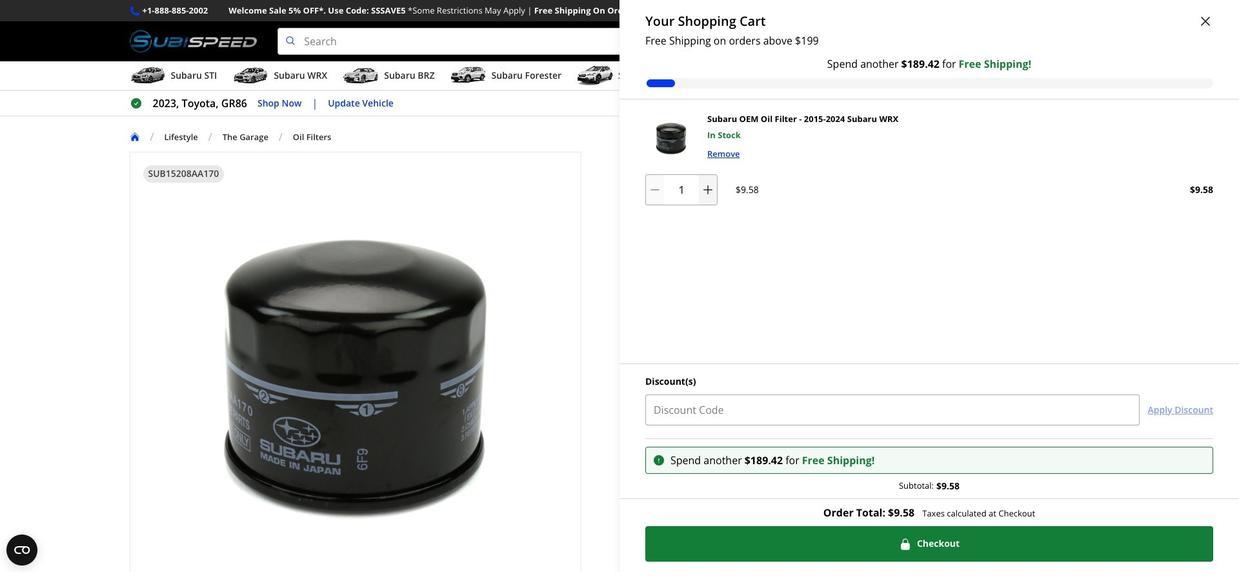 Task type: locate. For each thing, give the bounding box(es) containing it.
None number field
[[646, 174, 718, 205]]

search input field
[[278, 28, 1020, 55]]

open widget image
[[6, 535, 37, 566]]

Discount Code field
[[646, 394, 1141, 425]]

star image
[[643, 178, 654, 190], [654, 178, 665, 190]]

sub15208aa170 oem subaru oil filter - 2015-2020 wrx, image
[[646, 112, 697, 164]]

increment image
[[702, 183, 715, 196]]

1 star image from the left
[[643, 178, 654, 190]]

dialog
[[620, 0, 1240, 572]]



Task type: vqa. For each thing, say whether or not it's contained in the screenshot.
SEMI
no



Task type: describe. For each thing, give the bounding box(es) containing it.
decrement image
[[649, 183, 662, 196]]

2 star image from the left
[[654, 178, 665, 190]]



